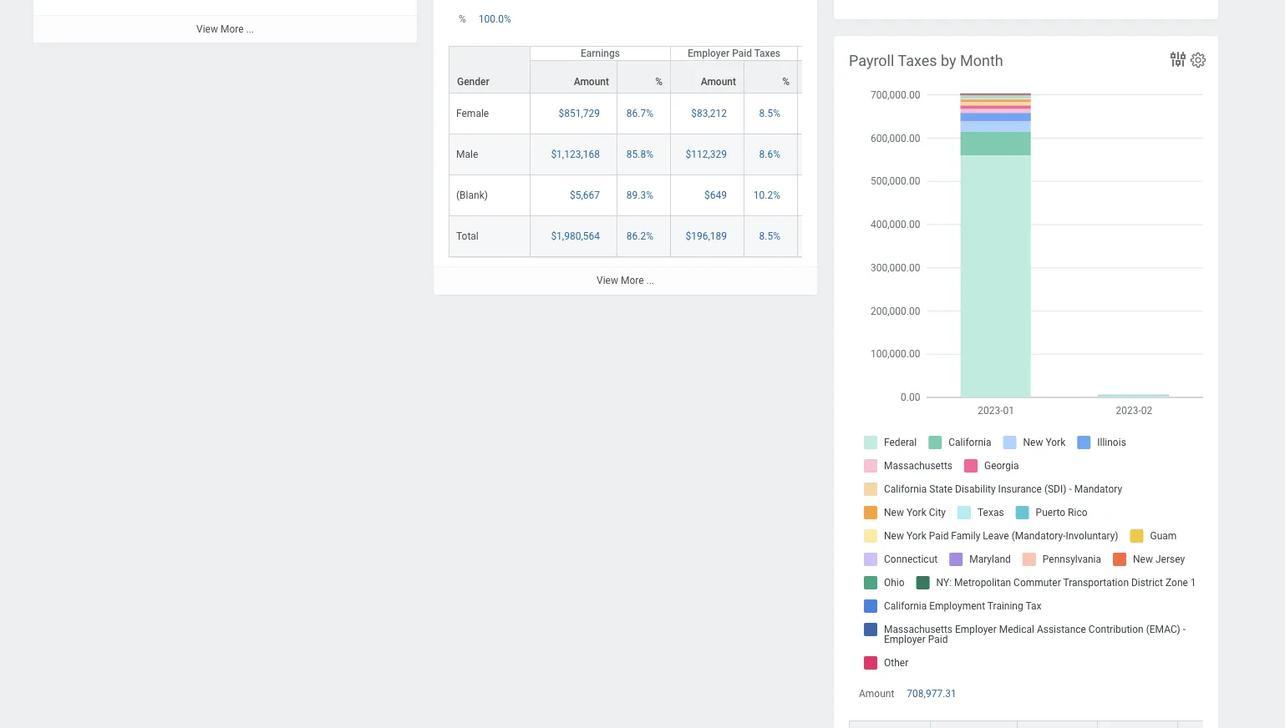 Task type: describe. For each thing, give the bounding box(es) containing it.
male element
[[456, 146, 478, 161]]

cell for $196,189
[[798, 217, 872, 258]]

... for payroll totals and percentages element
[[646, 275, 654, 287]]

employer paid taxes button
[[671, 47, 797, 61]]

89.3%
[[627, 190, 654, 202]]

10.2%
[[754, 190, 781, 202]]

86.2% button
[[627, 230, 656, 244]]

$851,729 button
[[559, 107, 603, 121]]

month
[[960, 52, 1003, 69]]

% for first % popup button from the left
[[655, 76, 663, 88]]

2 % column header from the left
[[745, 61, 798, 109]]

total
[[456, 231, 479, 243]]

total element
[[456, 228, 479, 243]]

$112,329
[[686, 149, 727, 161]]

row containing (blank)
[[449, 176, 1065, 217]]

8.6% button
[[759, 148, 783, 162]]

gender button
[[450, 47, 530, 93]]

$1,980,564 button
[[551, 230, 603, 244]]

1 horizontal spatial taxes
[[898, 52, 937, 69]]

employer paid taxes
[[688, 48, 781, 60]]

row containing amount
[[449, 61, 1065, 109]]

female
[[456, 108, 489, 120]]

ytd payroll totals element
[[33, 0, 417, 43]]

1 % column header from the left
[[618, 61, 671, 109]]

amount inside payroll taxes by month element
[[859, 689, 894, 700]]

$112,329 button
[[686, 148, 730, 162]]

payroll totals and percentages element
[[434, 0, 1065, 295]]

cell for $112,329
[[798, 135, 872, 176]]

$196,189 button
[[686, 230, 730, 244]]

$83,212
[[691, 108, 727, 120]]

view more ... link for payroll totals and percentages element
[[434, 267, 817, 295]]

by
[[941, 52, 956, 69]]

configure and view chart data image
[[1168, 49, 1188, 69]]

amount for first amount popup button from the left
[[574, 76, 609, 88]]

more for "view more ..." link related to ytd payroll totals element
[[221, 23, 244, 35]]

row containing earnings
[[449, 46, 1065, 95]]

$649
[[705, 190, 727, 202]]

... for ytd payroll totals element
[[246, 23, 254, 35]]

8.5% button for $83,212
[[759, 107, 783, 121]]

$851,729
[[559, 108, 600, 120]]

86.7%
[[627, 108, 654, 120]]

0 horizontal spatial %
[[459, 14, 466, 25]]

payroll
[[849, 52, 894, 69]]

view more ... link for ytd payroll totals element
[[33, 15, 417, 43]]

row containing female
[[449, 94, 1065, 135]]

row inside payroll taxes by month element
[[849, 721, 1285, 729]]

2 column header from the left
[[1018, 721, 1098, 729]]

8.5% button for $196,189
[[759, 230, 783, 244]]

2 amount button from the left
[[671, 61, 744, 93]]

$196,189
[[686, 231, 727, 243]]

employer
[[688, 48, 730, 60]]

1 % button from the left
[[618, 61, 670, 93]]

(blank)
[[456, 190, 488, 202]]

configure payroll taxes by month image
[[1189, 51, 1208, 69]]

amount for 2nd amount popup button from left
[[701, 76, 736, 88]]

paid
[[732, 48, 752, 60]]

view for "view more ..." link in the payroll totals and percentages element
[[597, 275, 618, 287]]



Task type: vqa. For each thing, say whether or not it's contained in the screenshot.


Task type: locate. For each thing, give the bounding box(es) containing it.
taxes inside popup button
[[754, 48, 781, 60]]

1 vertical spatial view more ...
[[597, 275, 654, 287]]

1 8.5% button from the top
[[759, 107, 783, 121]]

amount
[[574, 76, 609, 88], [701, 76, 736, 88], [859, 689, 894, 700]]

8.6%
[[759, 149, 781, 161]]

% column header down paid on the top of the page
[[745, 61, 798, 109]]

... inside payroll totals and percentages element
[[646, 275, 654, 287]]

%
[[459, 14, 466, 25], [655, 76, 663, 88], [782, 76, 790, 88]]

8.5%
[[759, 108, 781, 120], [759, 231, 781, 243]]

amount button down earnings
[[531, 61, 617, 93]]

0 horizontal spatial view
[[196, 23, 218, 35]]

2 8.5% button from the top
[[759, 230, 783, 244]]

female element
[[456, 105, 489, 120]]

1 horizontal spatial view more ...
[[597, 275, 654, 287]]

1 horizontal spatial % button
[[745, 61, 797, 93]]

payroll taxes by month element
[[834, 36, 1285, 729]]

8.5% up 8.6%
[[759, 108, 781, 120]]

1 horizontal spatial view
[[597, 275, 618, 287]]

4 cell from the top
[[798, 217, 872, 258]]

2 % button from the left
[[745, 61, 797, 93]]

0 vertical spatial view
[[196, 23, 218, 35]]

1 amount button from the left
[[531, 61, 617, 93]]

8.5% for $83,212
[[759, 108, 781, 120]]

amount column header down earnings
[[531, 61, 618, 109]]

amount button
[[531, 61, 617, 93], [671, 61, 744, 93]]

$5,667
[[570, 190, 600, 202]]

85.8%
[[627, 149, 654, 161]]

amount left 708,977.31
[[859, 689, 894, 700]]

2 cell from the top
[[798, 135, 872, 176]]

708,977.31 button
[[907, 688, 959, 701]]

$83,212 button
[[691, 107, 730, 121]]

(blank) element
[[456, 187, 488, 202]]

% left 100.0%
[[459, 14, 466, 25]]

more for "view more ..." link in the payroll totals and percentages element
[[621, 275, 644, 287]]

view more ... link inside payroll totals and percentages element
[[434, 267, 817, 295]]

view inside ytd payroll totals element
[[196, 23, 218, 35]]

0 vertical spatial view more ...
[[196, 23, 254, 35]]

2 8.5% from the top
[[759, 231, 781, 243]]

0 horizontal spatial ...
[[246, 23, 254, 35]]

0 horizontal spatial taxes
[[754, 48, 781, 60]]

86.2%
[[627, 231, 654, 243]]

% up 86.7% button
[[655, 76, 663, 88]]

1 horizontal spatial amount
[[701, 76, 736, 88]]

0 horizontal spatial amount column header
[[531, 61, 618, 109]]

view more ...
[[196, 23, 254, 35], [597, 275, 654, 287]]

0 horizontal spatial view more ...
[[196, 23, 254, 35]]

1 8.5% from the top
[[759, 108, 781, 120]]

1 vertical spatial 8.5% button
[[759, 230, 783, 244]]

% down 'employer paid taxes' popup button
[[782, 76, 790, 88]]

view more ... for "view more ..." link related to ytd payroll totals element
[[196, 23, 254, 35]]

$5,667 button
[[570, 189, 603, 203]]

cell
[[798, 94, 872, 135], [798, 135, 872, 176], [798, 176, 872, 217], [798, 217, 872, 258]]

...
[[246, 23, 254, 35], [646, 275, 654, 287]]

1 horizontal spatial ...
[[646, 275, 654, 287]]

1 horizontal spatial column header
[[1018, 721, 1098, 729]]

100.0%
[[479, 14, 511, 25]]

0 vertical spatial view more ... link
[[33, 15, 417, 43]]

0 vertical spatial ...
[[246, 23, 254, 35]]

1 vertical spatial ...
[[646, 275, 654, 287]]

86.7% button
[[627, 107, 656, 121]]

1 vertical spatial view
[[597, 275, 618, 287]]

708,977.31
[[907, 689, 957, 700]]

view more ... link
[[33, 15, 417, 43], [434, 267, 817, 295]]

2 amount column header from the left
[[671, 61, 745, 109]]

earnings
[[581, 48, 620, 60]]

0 vertical spatial 8.5% button
[[759, 107, 783, 121]]

taxes right paid on the top of the page
[[754, 48, 781, 60]]

gender column header
[[449, 46, 531, 95]]

more
[[221, 23, 244, 35], [621, 275, 644, 287]]

1 vertical spatial more
[[621, 275, 644, 287]]

... inside ytd payroll totals element
[[246, 23, 254, 35]]

89.3% button
[[627, 189, 656, 203]]

2 horizontal spatial %
[[782, 76, 790, 88]]

8.5% button
[[759, 107, 783, 121], [759, 230, 783, 244]]

amount button down employer
[[671, 61, 744, 93]]

0 horizontal spatial amount button
[[531, 61, 617, 93]]

more inside payroll totals and percentages element
[[621, 275, 644, 287]]

1 amount column header from the left
[[531, 61, 618, 109]]

0 horizontal spatial amount
[[574, 76, 609, 88]]

view more ... inside ytd payroll totals element
[[196, 23, 254, 35]]

amount column header down employer
[[671, 61, 745, 109]]

2 horizontal spatial amount
[[859, 689, 894, 700]]

8.5% button down '10.2%' button
[[759, 230, 783, 244]]

$1,123,168
[[551, 149, 600, 161]]

gender
[[457, 76, 489, 88]]

payroll taxes by month
[[849, 52, 1003, 69]]

% column header
[[618, 61, 671, 109], [745, 61, 798, 109]]

% button
[[618, 61, 670, 93], [745, 61, 797, 93]]

earnings button
[[531, 47, 670, 61]]

view inside payroll totals and percentages element
[[597, 275, 618, 287]]

more inside ytd payroll totals element
[[221, 23, 244, 35]]

% for 1st % popup button from right
[[782, 76, 790, 88]]

3 cell from the top
[[798, 176, 872, 217]]

% column header down earnings
[[618, 61, 671, 109]]

0 vertical spatial more
[[221, 23, 244, 35]]

1 horizontal spatial view more ... link
[[434, 267, 817, 295]]

row
[[449, 46, 1065, 95], [449, 61, 1065, 109], [449, 94, 1065, 135], [449, 135, 1065, 176], [449, 176, 1065, 217], [449, 217, 1065, 258], [849, 721, 1285, 729]]

1 horizontal spatial amount column header
[[671, 61, 745, 109]]

8.5% button up 8.6%
[[759, 107, 783, 121]]

% button up 86.7% button
[[618, 61, 670, 93]]

0 horizontal spatial % column header
[[618, 61, 671, 109]]

8.5% down '10.2%' button
[[759, 231, 781, 243]]

1 horizontal spatial % column header
[[745, 61, 798, 109]]

column header
[[849, 721, 931, 729], [1018, 721, 1098, 729]]

taxes left by
[[898, 52, 937, 69]]

1 horizontal spatial amount button
[[671, 61, 744, 93]]

male
[[456, 149, 478, 161]]

1 vertical spatial view more ... link
[[434, 267, 817, 295]]

amount column header
[[531, 61, 618, 109], [671, 61, 745, 109]]

taxes
[[754, 48, 781, 60], [898, 52, 937, 69]]

view more ... for "view more ..." link in the payroll totals and percentages element
[[597, 275, 654, 287]]

10.2% button
[[754, 189, 783, 203]]

0 vertical spatial 8.5%
[[759, 108, 781, 120]]

cell for $649
[[798, 176, 872, 217]]

1 horizontal spatial %
[[655, 76, 663, 88]]

$649 button
[[705, 189, 730, 203]]

row containing male
[[449, 135, 1065, 176]]

amount down earnings
[[574, 76, 609, 88]]

amount down employer
[[701, 76, 736, 88]]

$1,123,168 button
[[551, 148, 603, 162]]

% button down paid on the top of the page
[[745, 61, 797, 93]]

0 horizontal spatial column header
[[849, 721, 931, 729]]

view for "view more ..." link related to ytd payroll totals element
[[196, 23, 218, 35]]

row containing total
[[449, 217, 1065, 258]]

100.0% button
[[479, 13, 514, 26]]

view more ... inside payroll totals and percentages element
[[597, 275, 654, 287]]

0 horizontal spatial view more ... link
[[33, 15, 417, 43]]

view
[[196, 23, 218, 35], [597, 275, 618, 287]]

8.5% for $196,189
[[759, 231, 781, 243]]

cell for $83,212
[[798, 94, 872, 135]]

1 cell from the top
[[798, 94, 872, 135]]

85.8% button
[[627, 148, 656, 162]]

1 vertical spatial 8.5%
[[759, 231, 781, 243]]

$1,980,564
[[551, 231, 600, 243]]

1 column header from the left
[[849, 721, 931, 729]]

1 horizontal spatial more
[[621, 275, 644, 287]]

0 horizontal spatial more
[[221, 23, 244, 35]]

0 horizontal spatial % button
[[618, 61, 670, 93]]



